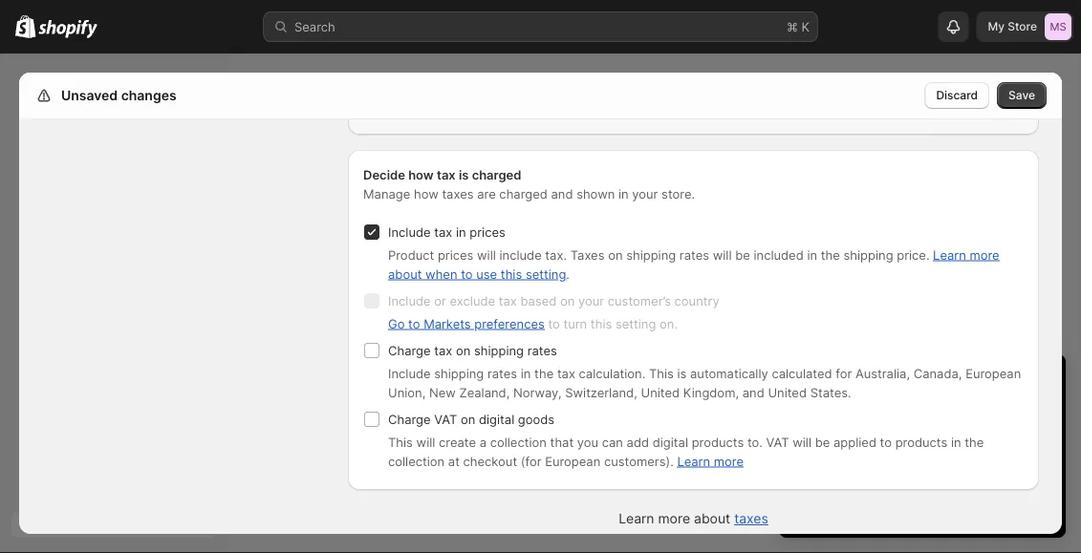 Task type: vqa. For each thing, say whether or not it's contained in the screenshot.
Tab List
no



Task type: describe. For each thing, give the bounding box(es) containing it.
goods
[[518, 412, 555, 427]]

left
[[864, 372, 894, 395]]

about for when
[[388, 267, 422, 282]]

credit
[[900, 445, 933, 459]]

learn more about when to use this setting link
[[388, 248, 1000, 282]]

save button
[[997, 82, 1047, 109]]

included
[[754, 248, 804, 262]]

price.
[[897, 248, 930, 262]]

taxes link
[[735, 511, 769, 527]]

product prices will include tax. taxes on shipping rates will be included in the shipping price.
[[388, 248, 933, 262]]

on right taxes in the right of the page
[[608, 248, 623, 262]]

0 vertical spatial store
[[866, 445, 896, 459]]

will left the create
[[417, 435, 435, 450]]

go to markets preferences to turn this setting on.
[[388, 317, 678, 331]]

preferences
[[475, 317, 545, 331]]

charge vat on digital goods
[[388, 412, 555, 427]]

more for learn more about taxes
[[658, 511, 691, 527]]

in up when
[[456, 225, 466, 240]]

customize
[[952, 445, 1012, 459]]

include
[[500, 248, 542, 262]]

the inside this will create a collection that you can add digital products to. vat will be applied to products in the collection at checkout (for european customers).
[[965, 435, 984, 450]]

shown
[[577, 186, 615, 201]]

online
[[814, 464, 849, 479]]

1 vertical spatial charged
[[500, 186, 548, 201]]

your inside 3 days left in your trial dropdown button
[[920, 372, 960, 395]]

to.
[[748, 435, 763, 450]]

settings dialog
[[19, 0, 1062, 548]]

markets
[[424, 317, 471, 331]]

european inside include shipping rates in the tax calculation. this is automatically calculated for australia, canada, european union, new zealand, norway, switzerland, united kingdom, and united states.
[[966, 366, 1022, 381]]

charge for this
[[388, 412, 431, 427]]

2 products from the left
[[896, 435, 948, 450]]

in inside include shipping rates in the tax calculation. this is automatically calculated for australia, canada, european union, new zealand, norway, switzerland, united kingdom, and united states.
[[521, 366, 531, 381]]

k
[[802, 19, 810, 34]]

union,
[[388, 385, 426, 400]]

exclude
[[450, 294, 495, 308]]

.
[[566, 267, 570, 282]]

you
[[577, 435, 599, 450]]

can
[[602, 435, 623, 450]]

on.
[[660, 317, 678, 331]]

a
[[480, 435, 487, 450]]

at
[[448, 454, 460, 469]]

tax inside include shipping rates in the tax calculation. this is automatically calculated for australia, canada, european union, new zealand, norway, switzerland, united kingdom, and united states.
[[557, 366, 576, 381]]

1 horizontal spatial taxes
[[735, 511, 769, 527]]

discard
[[937, 88, 978, 102]]

your inside to customize your online store and add bonus features
[[1016, 445, 1042, 459]]

include for include shipping rates in the tax calculation. this is automatically calculated for australia, canada, european union, new zealand, norway, switzerland, united kingdom, and united states.
[[388, 366, 431, 381]]

save
[[1009, 88, 1036, 102]]

0 vertical spatial vat
[[434, 412, 457, 427]]

bonus
[[937, 464, 973, 479]]

1 united from the left
[[641, 385, 680, 400]]

store.
[[662, 186, 695, 201]]

switzerland,
[[565, 385, 638, 400]]

learn more
[[677, 454, 744, 469]]

your inside decide how tax is charged manage how taxes are charged and shown in your store.
[[632, 186, 658, 201]]

tax inside decide how tax is charged manage how taxes are charged and shown in your store.
[[437, 167, 456, 182]]

discard button
[[925, 82, 990, 109]]

$50
[[814, 445, 837, 459]]

add inside to customize your online store and add bonus features
[[911, 464, 934, 479]]

learn for learn more
[[677, 454, 711, 469]]

in inside this will create a collection that you can add digital products to. vat will be applied to products in the collection at checkout (for european customers).
[[951, 435, 962, 450]]

settings
[[57, 87, 112, 104]]

my store
[[988, 20, 1038, 33]]

store inside to customize your online store and add bonus features
[[852, 464, 882, 479]]

days
[[816, 372, 859, 395]]

first
[[814, 426, 837, 440]]

based
[[521, 294, 557, 308]]

and inside decide how tax is charged manage how taxes are charged and shown in your store.
[[551, 186, 573, 201]]

calculation.
[[579, 366, 646, 381]]

use
[[476, 267, 497, 282]]

changes
[[121, 87, 177, 104]]

my
[[988, 20, 1005, 33]]

this for turn
[[591, 317, 612, 331]]

checkout
[[463, 454, 517, 469]]

⌘ k
[[787, 19, 810, 34]]

in right included
[[807, 248, 818, 262]]

calculated
[[772, 366, 833, 381]]

0 vertical spatial prices
[[470, 225, 506, 240]]

taxes
[[571, 248, 605, 262]]

decide
[[363, 167, 405, 182]]

0 horizontal spatial digital
[[479, 412, 515, 427]]

taxes inside decide how tax is charged manage how taxes are charged and shown in your store.
[[442, 186, 474, 201]]

on down go to markets preferences link
[[456, 343, 471, 358]]

$50 app store credit
[[814, 445, 933, 459]]

will up use
[[477, 248, 496, 262]]

manage
[[363, 186, 411, 201]]

norway,
[[513, 385, 562, 400]]

learn more link
[[677, 454, 744, 469]]

3 days left in your trial
[[798, 372, 1000, 395]]

new
[[429, 385, 456, 400]]

app
[[841, 445, 863, 459]]

learn more about taxes
[[619, 511, 769, 527]]

setting for turn
[[616, 317, 656, 331]]

trial
[[966, 372, 1000, 395]]

applied
[[834, 435, 877, 450]]

to inside to customize your online store and add bonus features
[[937, 445, 949, 459]]

turn
[[564, 317, 587, 331]]

store
[[1008, 20, 1038, 33]]

months
[[852, 426, 896, 440]]

include shipping rates in the tax calculation. this is automatically calculated for australia, canada, european union, new zealand, norway, switzerland, united kingdom, and united states.
[[388, 366, 1022, 400]]

customer's
[[608, 294, 671, 308]]

1 vertical spatial prices
[[438, 248, 474, 262]]

go to markets preferences link
[[388, 317, 545, 331]]

european inside this will create a collection that you can add digital products to. vat will be applied to products in the collection at checkout (for european customers).
[[545, 454, 601, 469]]

1 vertical spatial 3
[[840, 426, 848, 440]]

country
[[675, 294, 720, 308]]

3 days left in your trial element
[[779, 405, 1066, 538]]

when
[[426, 267, 458, 282]]

1 vertical spatial how
[[414, 186, 439, 201]]

product
[[388, 248, 434, 262]]

charge tax on shipping rates
[[388, 343, 557, 358]]

tax up preferences
[[499, 294, 517, 308]]

and inside include shipping rates in the tax calculation. this is automatically calculated for australia, canada, european union, new zealand, norway, switzerland, united kingdom, and united states.
[[743, 385, 765, 400]]

1 products from the left
[[692, 435, 744, 450]]

more for learn more about when to use this setting
[[970, 248, 1000, 262]]



Task type: locate. For each thing, give the bounding box(es) containing it.
how right decide
[[408, 167, 434, 182]]

to customize your online store and add bonus features
[[814, 445, 1042, 479]]

learn right "customers)."
[[677, 454, 711, 469]]

setting for use
[[526, 267, 566, 282]]

1 horizontal spatial and
[[743, 385, 765, 400]]

rates up zealand,
[[488, 366, 517, 381]]

2 horizontal spatial learn
[[933, 248, 967, 262]]

2 charge from the top
[[388, 412, 431, 427]]

0 horizontal spatial learn
[[619, 511, 655, 527]]

that
[[550, 435, 574, 450]]

european down that
[[545, 454, 601, 469]]

1 vertical spatial setting
[[616, 317, 656, 331]]

0 horizontal spatial rates
[[488, 366, 517, 381]]

1 horizontal spatial the
[[821, 248, 840, 262]]

0 horizontal spatial is
[[459, 167, 469, 182]]

about inside learn more about when to use this setting
[[388, 267, 422, 282]]

taxes left the are
[[442, 186, 474, 201]]

rates down go to markets preferences to turn this setting on.
[[528, 343, 557, 358]]

2 vertical spatial learn
[[619, 511, 655, 527]]

features
[[977, 464, 1025, 479]]

learn for learn more about taxes
[[619, 511, 655, 527]]

0 vertical spatial charged
[[472, 167, 522, 182]]

2 vertical spatial rates
[[488, 366, 517, 381]]

tax
[[437, 167, 456, 182], [434, 225, 453, 240], [499, 294, 517, 308], [434, 343, 453, 358], [557, 366, 576, 381]]

1 vertical spatial taxes
[[735, 511, 769, 527]]

to left turn
[[548, 317, 560, 331]]

1 horizontal spatial be
[[815, 435, 830, 450]]

about for taxes
[[694, 511, 731, 527]]

2 vertical spatial include
[[388, 366, 431, 381]]

this inside learn more about when to use this setting
[[501, 267, 522, 282]]

customers).
[[604, 454, 674, 469]]

2 horizontal spatial the
[[965, 435, 984, 450]]

3 right first
[[840, 426, 848, 440]]

0 vertical spatial taxes
[[442, 186, 474, 201]]

this right turn
[[591, 317, 612, 331]]

0 horizontal spatial more
[[658, 511, 691, 527]]

0 horizontal spatial this
[[388, 435, 413, 450]]

0 vertical spatial learn
[[933, 248, 967, 262]]

this down include
[[501, 267, 522, 282]]

canada,
[[914, 366, 962, 381]]

1 horizontal spatial add
[[911, 464, 934, 479]]

0 vertical spatial rates
[[680, 248, 710, 262]]

1 horizontal spatial vat
[[766, 435, 789, 450]]

1 horizontal spatial this
[[591, 317, 612, 331]]

your up features
[[1016, 445, 1042, 459]]

0 horizontal spatial add
[[627, 435, 649, 450]]

in right shown
[[619, 186, 629, 201]]

1 horizontal spatial this
[[649, 366, 674, 381]]

0 horizontal spatial taxes
[[442, 186, 474, 201]]

3 days left in your trial button
[[779, 355, 1066, 395]]

the inside include shipping rates in the tax calculation. this is automatically calculated for australia, canada, european union, new zealand, norway, switzerland, united kingdom, and united states.
[[535, 366, 554, 381]]

0 vertical spatial about
[[388, 267, 422, 282]]

1 vertical spatial add
[[911, 464, 934, 479]]

prices up when
[[438, 248, 474, 262]]

1 horizontal spatial learn
[[677, 454, 711, 469]]

0 horizontal spatial 3
[[798, 372, 811, 395]]

setting inside learn more about when to use this setting
[[526, 267, 566, 282]]

include inside include shipping rates in the tax calculation. this is automatically calculated for australia, canada, european union, new zealand, norway, switzerland, united kingdom, and united states.
[[388, 366, 431, 381]]

zealand,
[[460, 385, 510, 400]]

$1/month
[[919, 426, 975, 440]]

1 horizontal spatial is
[[678, 366, 687, 381]]

this will create a collection that you can add digital products to. vat will be applied to products in the collection at checkout (for european customers).
[[388, 435, 984, 469]]

this right the calculation.
[[649, 366, 674, 381]]

on
[[608, 248, 623, 262], [560, 294, 575, 308], [456, 343, 471, 358], [461, 412, 476, 427]]

2 horizontal spatial more
[[970, 248, 1000, 262]]

vat inside this will create a collection that you can add digital products to. vat will be applied to products in the collection at checkout (for european customers).
[[766, 435, 789, 450]]

tax up product
[[434, 225, 453, 240]]

learn inside learn more about when to use this setting
[[933, 248, 967, 262]]

to inside this will create a collection that you can add digital products to. vat will be applied to products in the collection at checkout (for european customers).
[[880, 435, 892, 450]]

1 vertical spatial the
[[535, 366, 554, 381]]

the up norway,
[[535, 366, 554, 381]]

taxes
[[442, 186, 474, 201], [735, 511, 769, 527]]

for inside 3 days left in your trial element
[[899, 426, 916, 440]]

this inside include shipping rates in the tax calculation. this is automatically calculated for australia, canada, european union, new zealand, norway, switzerland, united kingdom, and united states.
[[649, 366, 674, 381]]

learn for learn more about when to use this setting
[[933, 248, 967, 262]]

kingdom,
[[684, 385, 739, 400]]

rates
[[680, 248, 710, 262], [528, 343, 557, 358], [488, 366, 517, 381]]

(for
[[521, 454, 542, 469]]

add
[[627, 435, 649, 450], [911, 464, 934, 479]]

digital
[[479, 412, 515, 427], [653, 435, 689, 450]]

is up kingdom,
[[678, 366, 687, 381]]

and left shown
[[551, 186, 573, 201]]

1 vertical spatial for
[[899, 426, 916, 440]]

shopify image
[[38, 20, 98, 39]]

0 vertical spatial more
[[970, 248, 1000, 262]]

1 vertical spatial store
[[852, 464, 882, 479]]

european right "canada,"
[[966, 366, 1022, 381]]

charge down go
[[388, 343, 431, 358]]

about down product
[[388, 267, 422, 282]]

this
[[649, 366, 674, 381], [388, 435, 413, 450]]

charged
[[472, 167, 522, 182], [500, 186, 548, 201]]

0 horizontal spatial european
[[545, 454, 601, 469]]

0 vertical spatial is
[[459, 167, 469, 182]]

is
[[459, 167, 469, 182], [678, 366, 687, 381]]

0 horizontal spatial collection
[[388, 454, 445, 469]]

in inside decide how tax is charged manage how taxes are charged and shown in your store.
[[619, 186, 629, 201]]

add down credit
[[911, 464, 934, 479]]

will
[[477, 248, 496, 262], [713, 248, 732, 262], [417, 435, 435, 450], [793, 435, 812, 450]]

more for learn more
[[714, 454, 744, 469]]

include up product
[[388, 225, 431, 240]]

to right go
[[408, 317, 420, 331]]

first 3 months for $1/month
[[814, 426, 975, 440]]

include or exclude tax based on your customer's country
[[388, 294, 720, 308]]

and down automatically
[[743, 385, 765, 400]]

on up turn
[[560, 294, 575, 308]]

for up credit
[[899, 426, 916, 440]]

shipping left price.
[[844, 248, 894, 262]]

be left included
[[736, 248, 750, 262]]

0 vertical spatial the
[[821, 248, 840, 262]]

0 horizontal spatial about
[[388, 267, 422, 282]]

tax up include tax in prices
[[437, 167, 456, 182]]

states.
[[811, 385, 852, 400]]

dialog
[[1070, 55, 1082, 554]]

is inside include shipping rates in the tax calculation. this is automatically calculated for australia, canada, european union, new zealand, norway, switzerland, united kingdom, and united states.
[[678, 366, 687, 381]]

to left use
[[461, 267, 473, 282]]

this inside this will create a collection that you can add digital products to. vat will be applied to products in the collection at checkout (for european customers).
[[388, 435, 413, 450]]

1 vertical spatial be
[[815, 435, 830, 450]]

charged up the are
[[472, 167, 522, 182]]

0 vertical spatial collection
[[490, 435, 547, 450]]

1 vertical spatial learn
[[677, 454, 711, 469]]

to down $1/month
[[937, 445, 949, 459]]

shipping
[[627, 248, 676, 262], [844, 248, 894, 262], [474, 343, 524, 358], [434, 366, 484, 381]]

1 horizontal spatial setting
[[616, 317, 656, 331]]

0 vertical spatial european
[[966, 366, 1022, 381]]

2 united from the left
[[768, 385, 807, 400]]

1 horizontal spatial united
[[768, 385, 807, 400]]

charge
[[388, 343, 431, 358], [388, 412, 431, 427]]

include for include tax in prices
[[388, 225, 431, 240]]

1 vertical spatial is
[[678, 366, 687, 381]]

setting
[[526, 267, 566, 282], [616, 317, 656, 331]]

taxes down learn more
[[735, 511, 769, 527]]

be inside this will create a collection that you can add digital products to. vat will be applied to products in the collection at checkout (for european customers).
[[815, 435, 830, 450]]

learn right price.
[[933, 248, 967, 262]]

0 vertical spatial be
[[736, 248, 750, 262]]

shipping up customer's
[[627, 248, 676, 262]]

0 vertical spatial charge
[[388, 343, 431, 358]]

0 vertical spatial this
[[501, 267, 522, 282]]

0 horizontal spatial products
[[692, 435, 744, 450]]

3 include from the top
[[388, 366, 431, 381]]

include up go
[[388, 294, 431, 308]]

australia,
[[856, 366, 910, 381]]

$50 app store credit link
[[814, 445, 933, 459]]

⌘
[[787, 19, 798, 34]]

0 horizontal spatial be
[[736, 248, 750, 262]]

this down union,
[[388, 435, 413, 450]]

the right included
[[821, 248, 840, 262]]

1 horizontal spatial collection
[[490, 435, 547, 450]]

tax up norway,
[[557, 366, 576, 381]]

more up taxes link
[[714, 454, 744, 469]]

digital up a
[[479, 412, 515, 427]]

create
[[439, 435, 476, 450]]

charge down union,
[[388, 412, 431, 427]]

shipping down preferences
[[474, 343, 524, 358]]

1 vertical spatial rates
[[528, 343, 557, 358]]

tax down the markets
[[434, 343, 453, 358]]

about left taxes link
[[694, 511, 731, 527]]

digital inside this will create a collection that you can add digital products to. vat will be applied to products in the collection at checkout (for european customers).
[[653, 435, 689, 450]]

in right left
[[899, 372, 915, 395]]

shopify image
[[15, 15, 36, 38]]

0 vertical spatial how
[[408, 167, 434, 182]]

1 vertical spatial and
[[743, 385, 765, 400]]

0 horizontal spatial setting
[[526, 267, 566, 282]]

is up include tax in prices
[[459, 167, 469, 182]]

1 horizontal spatial rates
[[528, 343, 557, 358]]

store down months
[[866, 445, 896, 459]]

0 vertical spatial digital
[[479, 412, 515, 427]]

on up the create
[[461, 412, 476, 427]]

0 horizontal spatial this
[[501, 267, 522, 282]]

0 horizontal spatial and
[[551, 186, 573, 201]]

1 vertical spatial this
[[388, 435, 413, 450]]

include for include or exclude tax based on your customer's country
[[388, 294, 431, 308]]

include tax in prices
[[388, 225, 506, 240]]

include up union,
[[388, 366, 431, 381]]

setting down tax.
[[526, 267, 566, 282]]

1 vertical spatial more
[[714, 454, 744, 469]]

learn
[[933, 248, 967, 262], [677, 454, 711, 469], [619, 511, 655, 527]]

2 horizontal spatial and
[[886, 464, 908, 479]]

3
[[798, 372, 811, 395], [840, 426, 848, 440]]

digital up "customers)."
[[653, 435, 689, 450]]

tax.
[[545, 248, 567, 262]]

decide how tax is charged manage how taxes are charged and shown in your store.
[[363, 167, 695, 201]]

and down credit
[[886, 464, 908, 479]]

go
[[388, 317, 405, 331]]

to inside learn more about when to use this setting
[[461, 267, 473, 282]]

for inside include shipping rates in the tax calculation. this is automatically calculated for australia, canada, european union, new zealand, norway, switzerland, united kingdom, and united states.
[[836, 366, 852, 381]]

1 horizontal spatial for
[[899, 426, 916, 440]]

your left trial
[[920, 372, 960, 395]]

will left first
[[793, 435, 812, 450]]

in up bonus
[[951, 435, 962, 450]]

1 vertical spatial digital
[[653, 435, 689, 450]]

1 charge from the top
[[388, 343, 431, 358]]

for
[[836, 366, 852, 381], [899, 426, 916, 440]]

your up turn
[[579, 294, 605, 308]]

more down "customers)."
[[658, 511, 691, 527]]

unsaved
[[61, 87, 118, 104]]

0 horizontal spatial the
[[535, 366, 554, 381]]

more right price.
[[970, 248, 1000, 262]]

united down calculated
[[768, 385, 807, 400]]

in up norway,
[[521, 366, 531, 381]]

0 vertical spatial add
[[627, 435, 649, 450]]

1 vertical spatial vat
[[766, 435, 789, 450]]

0 vertical spatial this
[[649, 366, 674, 381]]

3 left days
[[798, 372, 811, 395]]

will up "country"
[[713, 248, 732, 262]]

1 horizontal spatial 3
[[840, 426, 848, 440]]

0 vertical spatial include
[[388, 225, 431, 240]]

include
[[388, 225, 431, 240], [388, 294, 431, 308], [388, 366, 431, 381]]

how right manage
[[414, 186, 439, 201]]

1 horizontal spatial european
[[966, 366, 1022, 381]]

are
[[477, 186, 496, 201]]

or
[[434, 294, 446, 308]]

learn more about when to use this setting
[[388, 248, 1000, 282]]

how
[[408, 167, 434, 182], [414, 186, 439, 201]]

1 horizontal spatial about
[[694, 511, 731, 527]]

add up "customers)."
[[627, 435, 649, 450]]

prices down the are
[[470, 225, 506, 240]]

your
[[632, 186, 658, 201], [579, 294, 605, 308], [920, 372, 960, 395], [1016, 445, 1042, 459]]

0 vertical spatial and
[[551, 186, 573, 201]]

unsaved changes
[[61, 87, 177, 104]]

1 vertical spatial collection
[[388, 454, 445, 469]]

1 vertical spatial this
[[591, 317, 612, 331]]

search
[[295, 19, 335, 34]]

this
[[501, 267, 522, 282], [591, 317, 612, 331]]

charge for include
[[388, 343, 431, 358]]

vat right the to.
[[766, 435, 789, 450]]

for up the states.
[[836, 366, 852, 381]]

be
[[736, 248, 750, 262], [815, 435, 830, 450]]

1 vertical spatial include
[[388, 294, 431, 308]]

in inside dropdown button
[[899, 372, 915, 395]]

1 horizontal spatial products
[[896, 435, 948, 450]]

1 vertical spatial european
[[545, 454, 601, 469]]

shipping up new
[[434, 366, 484, 381]]

0 horizontal spatial for
[[836, 366, 852, 381]]

1 vertical spatial about
[[694, 511, 731, 527]]

1 vertical spatial charge
[[388, 412, 431, 427]]

the up bonus
[[965, 435, 984, 450]]

rates up "country"
[[680, 248, 710, 262]]

automatically
[[690, 366, 769, 381]]

0 vertical spatial setting
[[526, 267, 566, 282]]

products
[[692, 435, 744, 450], [896, 435, 948, 450]]

store
[[866, 445, 896, 459], [852, 464, 882, 479]]

1 horizontal spatial more
[[714, 454, 744, 469]]

collection up (for
[[490, 435, 547, 450]]

3 inside dropdown button
[[798, 372, 811, 395]]

rates inside include shipping rates in the tax calculation. this is automatically calculated for australia, canada, european union, new zealand, norway, switzerland, united kingdom, and united states.
[[488, 366, 517, 381]]

in
[[619, 186, 629, 201], [456, 225, 466, 240], [807, 248, 818, 262], [521, 366, 531, 381], [899, 372, 915, 395], [951, 435, 962, 450]]

store down $50 app store credit link
[[852, 464, 882, 479]]

to right the applied
[[880, 435, 892, 450]]

2 vertical spatial more
[[658, 511, 691, 527]]

my store image
[[1045, 13, 1072, 40]]

and
[[551, 186, 573, 201], [743, 385, 765, 400], [886, 464, 908, 479]]

2 horizontal spatial rates
[[680, 248, 710, 262]]

more inside learn more about when to use this setting
[[970, 248, 1000, 262]]

vat up the create
[[434, 412, 457, 427]]

this for use
[[501, 267, 522, 282]]

be up online
[[815, 435, 830, 450]]

collection left at on the left bottom of the page
[[388, 454, 445, 469]]

setting down customer's
[[616, 317, 656, 331]]

united left kingdom,
[[641, 385, 680, 400]]

vat
[[434, 412, 457, 427], [766, 435, 789, 450]]

learn down "customers)."
[[619, 511, 655, 527]]

add inside this will create a collection that you can add digital products to. vat will be applied to products in the collection at checkout (for european customers).
[[627, 435, 649, 450]]

2 vertical spatial the
[[965, 435, 984, 450]]

and inside to customize your online store and add bonus features
[[886, 464, 908, 479]]

more
[[970, 248, 1000, 262], [714, 454, 744, 469], [658, 511, 691, 527]]

1 include from the top
[[388, 225, 431, 240]]

2 include from the top
[[388, 294, 431, 308]]

0 vertical spatial for
[[836, 366, 852, 381]]

0 horizontal spatial vat
[[434, 412, 457, 427]]

about
[[388, 267, 422, 282], [694, 511, 731, 527]]

your left store.
[[632, 186, 658, 201]]

0 vertical spatial 3
[[798, 372, 811, 395]]

is inside decide how tax is charged manage how taxes are charged and shown in your store.
[[459, 167, 469, 182]]

shipping inside include shipping rates in the tax calculation. this is automatically calculated for australia, canada, european union, new zealand, norway, switzerland, united kingdom, and united states.
[[434, 366, 484, 381]]

charged right the are
[[500, 186, 548, 201]]

1 horizontal spatial digital
[[653, 435, 689, 450]]



